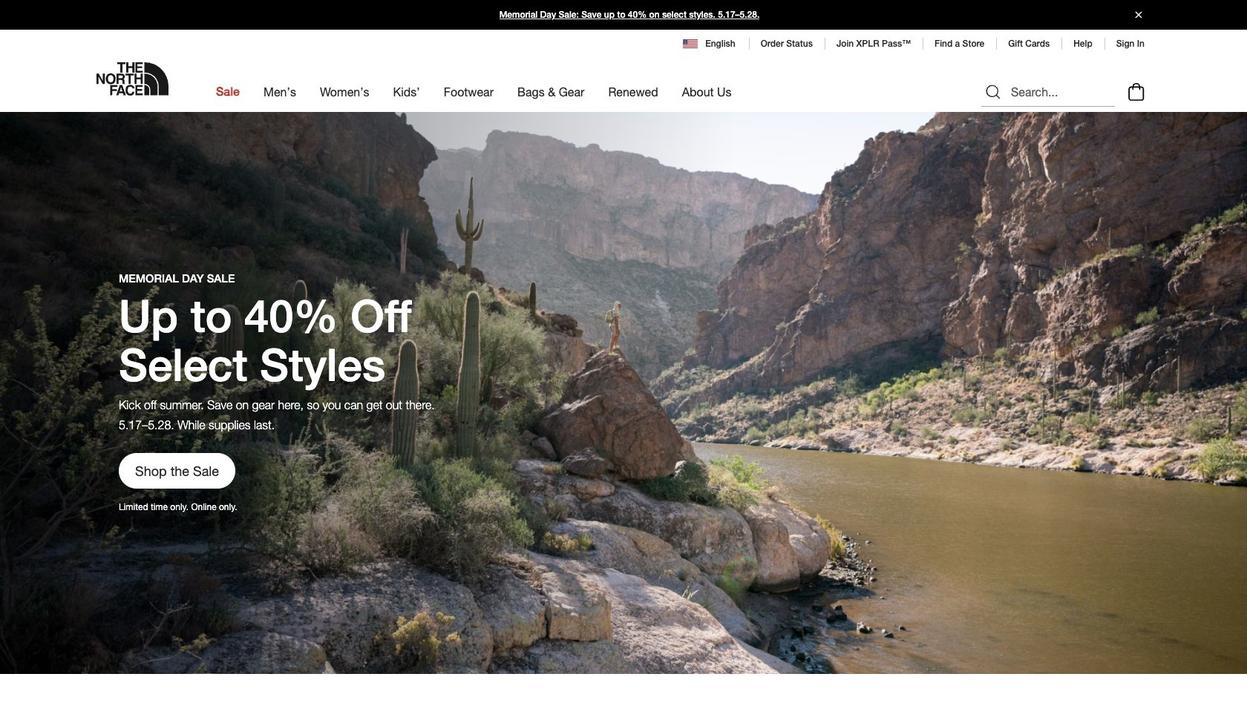 Task type: vqa. For each thing, say whether or not it's contained in the screenshot.
WOMEN'S
no



Task type: describe. For each thing, give the bounding box(es) containing it.
person standing atop a rock in the desert, overlooking river. image
[[0, 112, 1247, 675]]

close image
[[1129, 12, 1149, 18]]

view cart image
[[1125, 81, 1149, 103]]

the north face home page image
[[97, 62, 169, 96]]



Task type: locate. For each thing, give the bounding box(es) containing it.
search all image
[[984, 83, 1002, 101]]

Search search field
[[982, 77, 1115, 107]]



